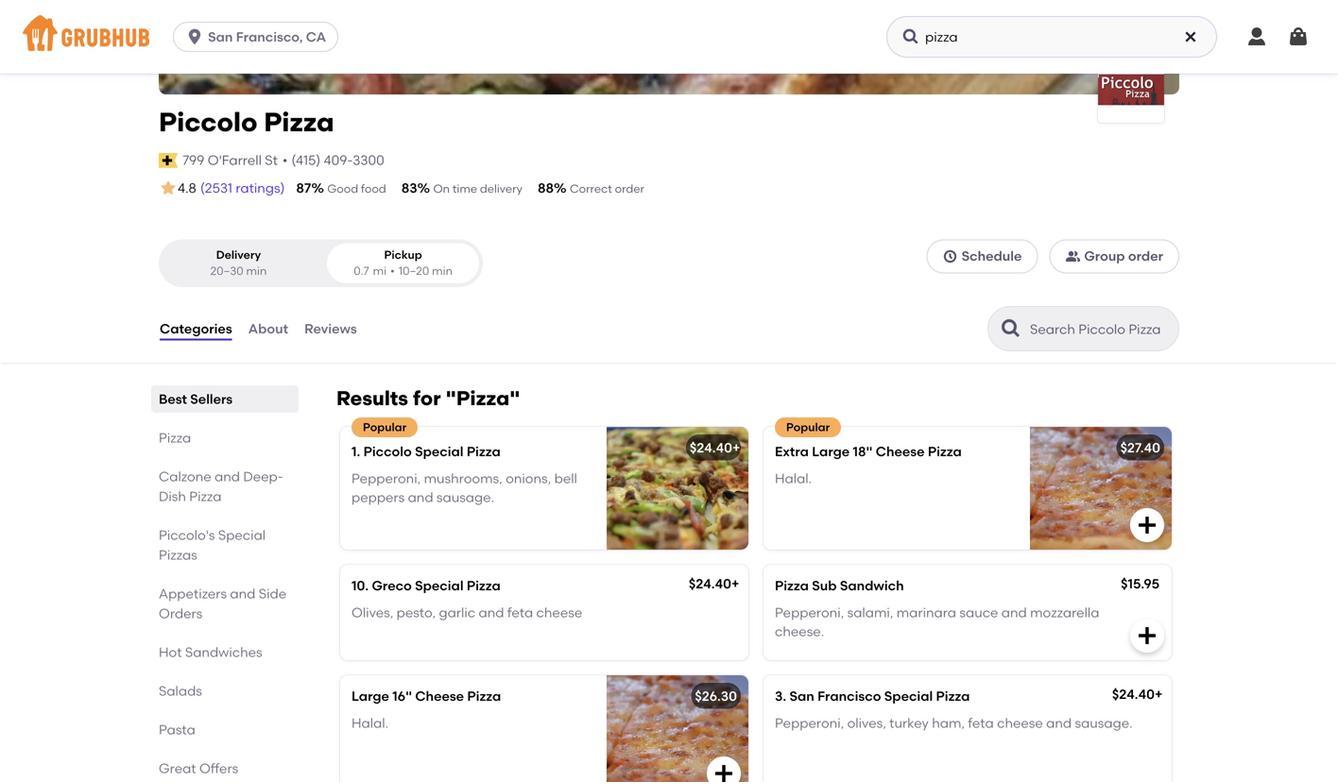 Task type: describe. For each thing, give the bounding box(es) containing it.
best sellers tab
[[159, 389, 291, 409]]

0 vertical spatial large
[[812, 444, 850, 460]]

people icon image
[[1065, 249, 1081, 264]]

1. piccolo special pizza
[[352, 444, 501, 460]]

reviews
[[304, 321, 357, 337]]

time
[[453, 182, 477, 196]]

good food
[[327, 182, 386, 196]]

Search for food, convenience, alcohol... search field
[[886, 16, 1217, 58]]

order for correct order
[[615, 182, 645, 196]]

16"
[[392, 688, 412, 705]]

(2531 ratings)
[[200, 180, 285, 196]]

san francisco, ca button
[[173, 22, 346, 52]]

on
[[433, 182, 450, 196]]

schedule button
[[927, 239, 1038, 273]]

$24.40 for olives, pesto, garlic and feta cheese
[[689, 576, 731, 592]]

food
[[361, 182, 386, 196]]

0 vertical spatial $24.40 +
[[690, 440, 740, 456]]

pepperoni, for san
[[775, 715, 844, 731]]

pizza right "18""
[[928, 444, 962, 460]]

turkey
[[889, 715, 929, 731]]

olives,
[[847, 715, 886, 731]]

calzone and deep- dish pizza
[[159, 469, 283, 505]]

pizza up (415)
[[264, 106, 334, 138]]

799 o'farrell st
[[183, 152, 278, 168]]

popular for large
[[786, 421, 830, 434]]

ham,
[[932, 715, 965, 731]]

salads
[[159, 683, 202, 699]]

pickup 0.7 mi • 10–20 min
[[354, 248, 453, 278]]

schedule
[[962, 248, 1022, 264]]

pesto,
[[397, 605, 436, 621]]

88
[[538, 180, 554, 196]]

1 horizontal spatial piccolo
[[363, 444, 412, 460]]

cheese for and
[[536, 605, 582, 621]]

ca
[[306, 29, 326, 45]]

subscription pass image
[[159, 153, 178, 168]]

sub
[[812, 578, 837, 594]]

piccolo pizza
[[159, 106, 334, 138]]

799 o'farrell st button
[[182, 150, 279, 171]]

1.
[[352, 444, 360, 460]]

10. greco special pizza
[[352, 578, 501, 594]]

san francisco, ca
[[208, 29, 326, 45]]

+ for pepperoni, olives, turkey ham, feta cheese and sausage.
[[1155, 687, 1163, 703]]

categories button
[[159, 295, 233, 363]]

18"
[[853, 444, 873, 460]]

hot sandwiches tab
[[159, 643, 291, 663]]

svg image inside san francisco, ca button
[[185, 27, 204, 46]]

option group containing delivery 20–30 min
[[159, 239, 483, 287]]

for
[[413, 387, 441, 411]]

piccolo pizza logo image
[[1098, 73, 1164, 106]]

87
[[296, 180, 311, 196]]

pepperoni, for sub
[[775, 605, 844, 621]]

0 horizontal spatial cheese
[[415, 688, 464, 705]]

calzone
[[159, 469, 211, 485]]

group
[[1084, 248, 1125, 264]]

and inside appetizers and side orders
[[230, 586, 256, 602]]

appetizers
[[159, 586, 227, 602]]

san inside button
[[208, 29, 233, 45]]

pepperoni, olives, turkey ham, feta cheese and sausage.
[[775, 715, 1133, 731]]

pepperoni, mushrooms, onions, bell peppers and sausage.
[[352, 471, 577, 506]]

svg image inside 'schedule' button
[[943, 249, 958, 264]]

409-
[[324, 152, 353, 168]]

calzone and deep- dish pizza tab
[[159, 467, 291, 507]]

mi
[[373, 264, 387, 278]]

1 horizontal spatial san
[[790, 688, 814, 705]]

pizza right '16"'
[[467, 688, 501, 705]]

+ for olives, pesto, garlic and feta cheese
[[731, 576, 739, 592]]

results for "pizza"
[[336, 387, 520, 411]]

group order
[[1084, 248, 1163, 264]]

extra large 18" cheese pizza
[[775, 444, 962, 460]]

piccolo's special pizzas tab
[[159, 526, 291, 565]]

sauce
[[960, 605, 998, 621]]

delivery
[[480, 182, 523, 196]]

correct order
[[570, 182, 645, 196]]

pizzas
[[159, 547, 197, 563]]

20–30
[[210, 264, 244, 278]]

offers
[[199, 761, 238, 777]]

pizza up pepperoni, olives, turkey ham, feta cheese and sausage.
[[936, 688, 970, 705]]

• (415) 409-3300
[[282, 152, 384, 168]]

1 vertical spatial sausage.
[[1075, 715, 1133, 731]]

orders
[[159, 606, 203, 622]]

pizza sub sandwich
[[775, 578, 904, 594]]

piccolo's special pizzas
[[159, 527, 266, 563]]

special up the turkey
[[884, 688, 933, 705]]

sausage. inside the pepperoni, mushrooms, onions, bell peppers and sausage.
[[437, 490, 494, 506]]

special up garlic
[[415, 578, 464, 594]]

results
[[336, 387, 408, 411]]

min inside pickup 0.7 mi • 10–20 min
[[432, 264, 453, 278]]

francisco
[[818, 688, 881, 705]]

about
[[248, 321, 288, 337]]

appetizers and side orders
[[159, 586, 286, 622]]

sellers
[[190, 391, 233, 407]]

4.8
[[178, 180, 196, 196]]



Task type: vqa. For each thing, say whether or not it's contained in the screenshot.
middle Blue
no



Task type: locate. For each thing, give the bounding box(es) containing it.
1 horizontal spatial halal.
[[775, 471, 812, 487]]

pepperoni, down 3.
[[775, 715, 844, 731]]

pizza
[[264, 106, 334, 138], [159, 430, 191, 446], [467, 444, 501, 460], [928, 444, 962, 460], [189, 489, 222, 505], [467, 578, 501, 594], [775, 578, 809, 594], [467, 688, 501, 705], [936, 688, 970, 705]]

1 vertical spatial cheese
[[997, 715, 1043, 731]]

correct
[[570, 182, 612, 196]]

1 popular from the left
[[363, 421, 407, 434]]

special down calzone and deep- dish pizza tab
[[218, 527, 266, 543]]

piccolo up 799
[[159, 106, 258, 138]]

peppers
[[352, 490, 405, 506]]

pickup
[[384, 248, 422, 262]]

"pizza"
[[446, 387, 520, 411]]

francisco,
[[236, 29, 303, 45]]

pasta tab
[[159, 720, 291, 740]]

0 vertical spatial piccolo
[[159, 106, 258, 138]]

about button
[[247, 295, 289, 363]]

piccolo right 1.
[[363, 444, 412, 460]]

$24.40
[[690, 440, 732, 456], [689, 576, 731, 592], [1112, 687, 1155, 703]]

large 16" cheese pizza image
[[607, 676, 748, 783]]

pepperoni, inside the pepperoni, mushrooms, onions, bell peppers and sausage.
[[352, 471, 421, 487]]

0 vertical spatial sausage.
[[437, 490, 494, 506]]

order right group
[[1128, 248, 1163, 264]]

feta for ham,
[[968, 715, 994, 731]]

pizza down calzone
[[189, 489, 222, 505]]

1 horizontal spatial popular
[[786, 421, 830, 434]]

great offers tab
[[159, 759, 291, 779]]

pizza inside pizza tab
[[159, 430, 191, 446]]

2 popular from the left
[[786, 421, 830, 434]]

best
[[159, 391, 187, 407]]

and inside pepperoni, salami, marinara sauce and mozzarella cheese.
[[1002, 605, 1027, 621]]

halal.
[[775, 471, 812, 487], [352, 715, 389, 731]]

dish
[[159, 489, 186, 505]]

$27.40
[[1120, 440, 1161, 456]]

svg image
[[185, 27, 204, 46], [902, 27, 921, 46], [1183, 29, 1198, 44], [713, 763, 735, 783]]

0 vertical spatial $24.40
[[690, 440, 732, 456]]

1 horizontal spatial large
[[812, 444, 850, 460]]

olives, pesto, garlic and feta cheese
[[352, 605, 582, 621]]

•
[[282, 152, 288, 168], [390, 264, 395, 278]]

extra large 18" cheese pizza image
[[1030, 427, 1172, 550]]

sandwiches
[[185, 645, 262, 661]]

halal. for large
[[352, 715, 389, 731]]

popular
[[363, 421, 407, 434], [786, 421, 830, 434]]

$24.40 + for pepperoni, olives, turkey ham, feta cheese and sausage.
[[1112, 687, 1163, 703]]

halal. down large 16" cheese pizza
[[352, 715, 389, 731]]

0 horizontal spatial cheese
[[536, 605, 582, 621]]

1 vertical spatial halal.
[[352, 715, 389, 731]]

order
[[615, 182, 645, 196], [1128, 248, 1163, 264]]

mushrooms,
[[424, 471, 503, 487]]

1 vertical spatial +
[[731, 576, 739, 592]]

1 horizontal spatial order
[[1128, 248, 1163, 264]]

pepperoni,
[[352, 471, 421, 487], [775, 605, 844, 621], [775, 715, 844, 731]]

• inside pickup 0.7 mi • 10–20 min
[[390, 264, 395, 278]]

cheese.
[[775, 624, 824, 640]]

0 horizontal spatial piccolo
[[159, 106, 258, 138]]

2 vertical spatial $24.40
[[1112, 687, 1155, 703]]

$24.40 for pepperoni, olives, turkey ham, feta cheese and sausage.
[[1112, 687, 1155, 703]]

2 vertical spatial pepperoni,
[[775, 715, 844, 731]]

1 vertical spatial $24.40
[[689, 576, 731, 592]]

0 vertical spatial san
[[208, 29, 233, 45]]

0 horizontal spatial min
[[246, 264, 267, 278]]

1 vertical spatial •
[[390, 264, 395, 278]]

$15.95
[[1121, 576, 1160, 592]]

0 vertical spatial +
[[732, 440, 740, 456]]

0 vertical spatial feta
[[507, 605, 533, 621]]

0 horizontal spatial large
[[352, 688, 389, 705]]

pizza inside calzone and deep- dish pizza
[[189, 489, 222, 505]]

1 vertical spatial piccolo
[[363, 444, 412, 460]]

(2531
[[200, 180, 232, 196]]

popular up extra
[[786, 421, 830, 434]]

10.
[[352, 578, 369, 594]]

0 vertical spatial halal.
[[775, 471, 812, 487]]

0 horizontal spatial feta
[[507, 605, 533, 621]]

1 vertical spatial san
[[790, 688, 814, 705]]

svg image
[[1246, 26, 1268, 48], [1287, 26, 1310, 48], [943, 249, 958, 264], [1136, 514, 1159, 537], [1136, 625, 1159, 647]]

0 horizontal spatial •
[[282, 152, 288, 168]]

feta right the 'ham,'
[[968, 715, 994, 731]]

1 vertical spatial order
[[1128, 248, 1163, 264]]

onions,
[[506, 471, 551, 487]]

halal. for extra
[[775, 471, 812, 487]]

0 horizontal spatial san
[[208, 29, 233, 45]]

main navigation navigation
[[0, 0, 1338, 74]]

special inside piccolo's special pizzas
[[218, 527, 266, 543]]

order inside button
[[1128, 248, 1163, 264]]

bell
[[554, 471, 577, 487]]

pizza tab
[[159, 428, 291, 448]]

0.7
[[354, 264, 369, 278]]

halal. down extra
[[775, 471, 812, 487]]

pepperoni, inside pepperoni, salami, marinara sauce and mozzarella cheese.
[[775, 605, 844, 621]]

good
[[327, 182, 358, 196]]

san left the francisco,
[[208, 29, 233, 45]]

extra
[[775, 444, 809, 460]]

2 vertical spatial +
[[1155, 687, 1163, 703]]

large 16" cheese pizza
[[352, 688, 501, 705]]

min inside the delivery 20–30 min
[[246, 264, 267, 278]]

hot
[[159, 645, 182, 661]]

option group
[[159, 239, 483, 287]]

pizza up mushrooms,
[[467, 444, 501, 460]]

on time delivery
[[433, 182, 523, 196]]

pizza up olives, pesto, garlic and feta cheese at the bottom left
[[467, 578, 501, 594]]

1 horizontal spatial sausage.
[[1075, 715, 1133, 731]]

group order button
[[1049, 239, 1179, 273]]

1 horizontal spatial •
[[390, 264, 395, 278]]

large left "18""
[[812, 444, 850, 460]]

ratings)
[[236, 180, 285, 196]]

order right correct
[[615, 182, 645, 196]]

(415)
[[291, 152, 321, 168]]

mozzarella
[[1030, 605, 1100, 621]]

star icon image
[[159, 179, 178, 198]]

+
[[732, 440, 740, 456], [731, 576, 739, 592], [1155, 687, 1163, 703]]

1 horizontal spatial cheese
[[997, 715, 1043, 731]]

sausage.
[[437, 490, 494, 506], [1075, 715, 1133, 731]]

cheese
[[536, 605, 582, 621], [997, 715, 1043, 731]]

cheese
[[876, 444, 925, 460], [415, 688, 464, 705]]

pizza down best
[[159, 430, 191, 446]]

1 vertical spatial cheese
[[415, 688, 464, 705]]

• right mi
[[390, 264, 395, 278]]

pepperoni, up 'cheese.'
[[775, 605, 844, 621]]

1 vertical spatial $24.40 +
[[689, 576, 739, 592]]

search icon image
[[1000, 318, 1023, 340]]

popular for piccolo
[[363, 421, 407, 434]]

st
[[265, 152, 278, 168]]

1 vertical spatial large
[[352, 688, 389, 705]]

cheese for ham,
[[997, 715, 1043, 731]]

0 horizontal spatial sausage.
[[437, 490, 494, 506]]

popular down results
[[363, 421, 407, 434]]

0 horizontal spatial halal.
[[352, 715, 389, 731]]

Search Piccolo Pizza search field
[[1028, 320, 1173, 338]]

2 min from the left
[[432, 264, 453, 278]]

min down delivery
[[246, 264, 267, 278]]

san right 3.
[[790, 688, 814, 705]]

3. san francisco special pizza
[[775, 688, 970, 705]]

$24.40 + for olives, pesto, garlic and feta cheese
[[689, 576, 739, 592]]

feta for and
[[507, 605, 533, 621]]

pepperoni, salami, marinara sauce and mozzarella cheese.
[[775, 605, 1100, 640]]

1 horizontal spatial feta
[[968, 715, 994, 731]]

greco
[[372, 578, 412, 594]]

cheese right '16"'
[[415, 688, 464, 705]]

10–20
[[399, 264, 429, 278]]

1. piccolo special pizza image
[[607, 427, 748, 550]]

order for group order
[[1128, 248, 1163, 264]]

0 vertical spatial order
[[615, 182, 645, 196]]

sandwich
[[840, 578, 904, 594]]

garlic
[[439, 605, 476, 621]]

delivery
[[216, 248, 261, 262]]

0 vertical spatial cheese
[[536, 605, 582, 621]]

best sellers
[[159, 391, 233, 407]]

special up mushrooms,
[[415, 444, 464, 460]]

3.
[[775, 688, 786, 705]]

0 horizontal spatial order
[[615, 182, 645, 196]]

pepperoni, for piccolo
[[352, 471, 421, 487]]

piccolo's
[[159, 527, 215, 543]]

1 vertical spatial feta
[[968, 715, 994, 731]]

min right 10–20
[[432, 264, 453, 278]]

and inside calzone and deep- dish pizza
[[215, 469, 240, 485]]

0 horizontal spatial popular
[[363, 421, 407, 434]]

feta
[[507, 605, 533, 621], [968, 715, 994, 731]]

feta right garlic
[[507, 605, 533, 621]]

1 horizontal spatial min
[[432, 264, 453, 278]]

appetizers and side orders tab
[[159, 584, 291, 624]]

pasta
[[159, 722, 195, 738]]

pepperoni, up peppers
[[352, 471, 421, 487]]

3300
[[353, 152, 384, 168]]

(415) 409-3300 button
[[291, 151, 384, 170]]

salads tab
[[159, 681, 291, 701]]

$26.30
[[695, 688, 737, 705]]

great
[[159, 761, 196, 777]]

side
[[259, 586, 286, 602]]

deep-
[[243, 469, 283, 485]]

1 horizontal spatial cheese
[[876, 444, 925, 460]]

great offers
[[159, 761, 238, 777]]

2 vertical spatial $24.40 +
[[1112, 687, 1163, 703]]

• right st
[[282, 152, 288, 168]]

0 vertical spatial pepperoni,
[[352, 471, 421, 487]]

83
[[401, 180, 417, 196]]

min
[[246, 264, 267, 278], [432, 264, 453, 278]]

and inside the pepperoni, mushrooms, onions, bell peppers and sausage.
[[408, 490, 433, 506]]

delivery 20–30 min
[[210, 248, 267, 278]]

0 vertical spatial •
[[282, 152, 288, 168]]

0 vertical spatial cheese
[[876, 444, 925, 460]]

pizza left sub
[[775, 578, 809, 594]]

1 min from the left
[[246, 264, 267, 278]]

large left '16"'
[[352, 688, 389, 705]]

hot sandwiches
[[159, 645, 262, 661]]

piccolo
[[159, 106, 258, 138], [363, 444, 412, 460]]

1 vertical spatial pepperoni,
[[775, 605, 844, 621]]

marinara
[[897, 605, 956, 621]]

cheese right "18""
[[876, 444, 925, 460]]

olives,
[[352, 605, 393, 621]]



